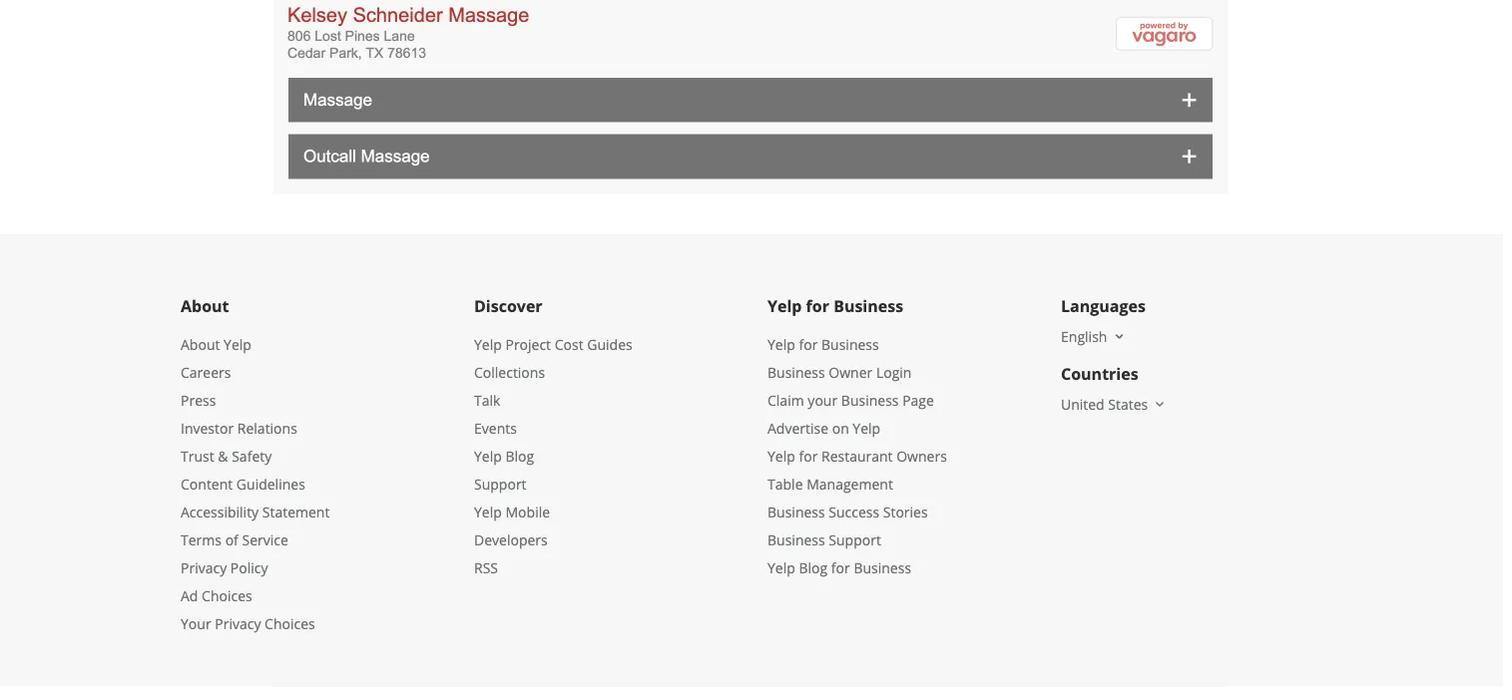Task type: vqa. For each thing, say whether or not it's contained in the screenshot.
Yelp For Restaurant Owners link
yes



Task type: describe. For each thing, give the bounding box(es) containing it.
yelp project cost guides collections talk events yelp blog support yelp mobile developers rss
[[474, 335, 633, 577]]

for up business owner login link
[[799, 335, 818, 354]]

statement
[[262, 503, 330, 522]]

login
[[876, 363, 912, 382]]

your privacy choices link
[[181, 614, 315, 633]]

support link
[[474, 475, 527, 494]]

business up claim
[[768, 363, 825, 382]]

1 vertical spatial privacy
[[215, 614, 261, 633]]

about for about
[[181, 295, 229, 317]]

yelp for business link
[[768, 335, 879, 354]]

terms of service link
[[181, 531, 288, 550]]

mobile
[[506, 503, 550, 522]]

support inside yelp project cost guides collections talk events yelp blog support yelp mobile developers rss
[[474, 475, 527, 494]]

yelp blog link
[[474, 447, 534, 466]]

discover
[[474, 295, 543, 317]]

yelp project cost guides link
[[474, 335, 633, 354]]

yelp down business support 'link'
[[768, 559, 795, 577]]

ad
[[181, 586, 198, 605]]

investor
[[181, 419, 234, 438]]

business support link
[[768, 531, 881, 550]]

management
[[807, 475, 893, 494]]

business down stories
[[854, 559, 911, 577]]

advertise on yelp link
[[768, 419, 881, 438]]

on
[[832, 419, 849, 438]]

your
[[181, 614, 211, 633]]

press link
[[181, 391, 216, 410]]

yelp down support link
[[474, 503, 502, 522]]

yelp for business
[[768, 295, 904, 317]]

yelp up "table"
[[768, 447, 795, 466]]

yelp mobile link
[[474, 503, 550, 522]]

collections
[[474, 363, 545, 382]]

table
[[768, 475, 803, 494]]

countries
[[1061, 363, 1139, 385]]

languages
[[1061, 295, 1146, 317]]

for down advertise
[[799, 447, 818, 466]]

investor relations link
[[181, 419, 297, 438]]

for up yelp for business link
[[806, 295, 830, 317]]

service
[[242, 531, 288, 550]]

business success stories link
[[768, 503, 928, 522]]

events link
[[474, 419, 517, 438]]

project
[[506, 335, 551, 354]]

about yelp link
[[181, 335, 251, 354]]

business up yelp for business link
[[834, 295, 904, 317]]

ad choices link
[[181, 586, 252, 605]]

0 horizontal spatial choices
[[202, 586, 252, 605]]

united
[[1061, 395, 1105, 414]]

owner
[[829, 363, 873, 382]]

safety
[[232, 447, 272, 466]]

rss
[[474, 559, 498, 577]]

privacy policy link
[[181, 559, 268, 577]]

developers
[[474, 531, 548, 550]]

support inside yelp for business business owner login claim your business page advertise on yelp yelp for restaurant owners table management business success stories business support yelp blog for business
[[829, 531, 881, 550]]

yelp right on
[[853, 419, 881, 438]]

advertise
[[768, 419, 829, 438]]

guides
[[587, 335, 633, 354]]



Task type: locate. For each thing, give the bounding box(es) containing it.
trust & safety link
[[181, 447, 272, 466]]

1 horizontal spatial 16 chevron down v2 image
[[1152, 397, 1168, 413]]

blog down business support 'link'
[[799, 559, 828, 577]]

1 horizontal spatial support
[[829, 531, 881, 550]]

about yelp careers press investor relations trust & safety content guidelines accessibility statement terms of service privacy policy ad choices your privacy choices
[[181, 335, 330, 633]]

support down yelp blog link
[[474, 475, 527, 494]]

about for about yelp careers press investor relations trust & safety content guidelines accessibility statement terms of service privacy policy ad choices your privacy choices
[[181, 335, 220, 354]]

talk link
[[474, 391, 501, 410]]

16 chevron down v2 image for languages
[[1111, 329, 1127, 345]]

claim
[[768, 391, 804, 410]]

yelp up careers link
[[224, 335, 251, 354]]

16 chevron down v2 image right states
[[1152, 397, 1168, 413]]

for down business support 'link'
[[831, 559, 850, 577]]

policy
[[230, 559, 268, 577]]

1 horizontal spatial blog
[[799, 559, 828, 577]]

content
[[181, 475, 233, 494]]

for
[[806, 295, 830, 317], [799, 335, 818, 354], [799, 447, 818, 466], [831, 559, 850, 577]]

careers
[[181, 363, 231, 382]]

about up careers link
[[181, 335, 220, 354]]

0 vertical spatial support
[[474, 475, 527, 494]]

cost
[[555, 335, 584, 354]]

success
[[829, 503, 880, 522]]

0 horizontal spatial support
[[474, 475, 527, 494]]

english button
[[1061, 327, 1127, 346]]

yelp inside about yelp careers press investor relations trust & safety content guidelines accessibility statement terms of service privacy policy ad choices your privacy choices
[[224, 335, 251, 354]]

support down "success"
[[829, 531, 881, 550]]

yelp up collections
[[474, 335, 502, 354]]

16 chevron down v2 image inside united states popup button
[[1152, 397, 1168, 413]]

press
[[181, 391, 216, 410]]

business
[[834, 295, 904, 317], [822, 335, 879, 354], [768, 363, 825, 382], [841, 391, 899, 410], [768, 503, 825, 522], [768, 531, 825, 550], [854, 559, 911, 577]]

states
[[1108, 395, 1148, 414]]

events
[[474, 419, 517, 438]]

1 vertical spatial 16 chevron down v2 image
[[1152, 397, 1168, 413]]

16 chevron down v2 image down languages
[[1111, 329, 1127, 345]]

talk
[[474, 391, 501, 410]]

1 vertical spatial blog
[[799, 559, 828, 577]]

yelp for restaurant owners link
[[768, 447, 947, 466]]

blog up support link
[[506, 447, 534, 466]]

trust
[[181, 447, 214, 466]]

0 vertical spatial privacy
[[181, 559, 227, 577]]

blog
[[506, 447, 534, 466], [799, 559, 828, 577]]

0 vertical spatial about
[[181, 295, 229, 317]]

privacy down the 'ad choices' link
[[215, 614, 261, 633]]

united states
[[1061, 395, 1148, 414]]

restaurant
[[822, 447, 893, 466]]

accessibility statement link
[[181, 503, 330, 522]]

2 about from the top
[[181, 335, 220, 354]]

1 vertical spatial support
[[829, 531, 881, 550]]

united states button
[[1061, 395, 1168, 414]]

16 chevron down v2 image for countries
[[1152, 397, 1168, 413]]

page
[[903, 391, 934, 410]]

16 chevron down v2 image inside english popup button
[[1111, 329, 1127, 345]]

support
[[474, 475, 527, 494], [829, 531, 881, 550]]

16 chevron down v2 image
[[1111, 329, 1127, 345], [1152, 397, 1168, 413]]

0 vertical spatial blog
[[506, 447, 534, 466]]

collections link
[[474, 363, 545, 382]]

privacy
[[181, 559, 227, 577], [215, 614, 261, 633]]

business down "table"
[[768, 503, 825, 522]]

0 horizontal spatial 16 chevron down v2 image
[[1111, 329, 1127, 345]]

yelp up claim
[[768, 335, 795, 354]]

yelp
[[768, 295, 802, 317], [224, 335, 251, 354], [474, 335, 502, 354], [768, 335, 795, 354], [853, 419, 881, 438], [474, 447, 502, 466], [768, 447, 795, 466], [474, 503, 502, 522], [768, 559, 795, 577]]

careers link
[[181, 363, 231, 382]]

developers link
[[474, 531, 548, 550]]

privacy down terms
[[181, 559, 227, 577]]

yelp down events
[[474, 447, 502, 466]]

&
[[218, 447, 228, 466]]

blog inside yelp project cost guides collections talk events yelp blog support yelp mobile developers rss
[[506, 447, 534, 466]]

relations
[[237, 419, 297, 438]]

about up about yelp link
[[181, 295, 229, 317]]

0 vertical spatial 16 chevron down v2 image
[[1111, 329, 1127, 345]]

yelp for business business owner login claim your business page advertise on yelp yelp for restaurant owners table management business success stories business support yelp blog for business
[[768, 335, 947, 577]]

yelp blog for business link
[[768, 559, 911, 577]]

0 horizontal spatial blog
[[506, 447, 534, 466]]

accessibility
[[181, 503, 259, 522]]

choices down privacy policy "link"
[[202, 586, 252, 605]]

rss link
[[474, 559, 498, 577]]

about inside about yelp careers press investor relations trust & safety content guidelines accessibility statement terms of service privacy policy ad choices your privacy choices
[[181, 335, 220, 354]]

your
[[808, 391, 838, 410]]

stories
[[883, 503, 928, 522]]

yelp up yelp for business link
[[768, 295, 802, 317]]

terms
[[181, 531, 222, 550]]

blog inside yelp for business business owner login claim your business page advertise on yelp yelp for restaurant owners table management business success stories business support yelp blog for business
[[799, 559, 828, 577]]

business owner login link
[[768, 363, 912, 382]]

about
[[181, 295, 229, 317], [181, 335, 220, 354]]

0 vertical spatial choices
[[202, 586, 252, 605]]

business up yelp blog for business link
[[768, 531, 825, 550]]

business up 'owner'
[[822, 335, 879, 354]]

table management link
[[768, 475, 893, 494]]

english
[[1061, 327, 1107, 346]]

owners
[[897, 447, 947, 466]]

claim your business page link
[[768, 391, 934, 410]]

1 vertical spatial about
[[181, 335, 220, 354]]

business down 'owner'
[[841, 391, 899, 410]]

1 horizontal spatial choices
[[265, 614, 315, 633]]

content guidelines link
[[181, 475, 305, 494]]

of
[[225, 531, 238, 550]]

guidelines
[[236, 475, 305, 494]]

1 about from the top
[[181, 295, 229, 317]]

choices down policy
[[265, 614, 315, 633]]

1 vertical spatial choices
[[265, 614, 315, 633]]

choices
[[202, 586, 252, 605], [265, 614, 315, 633]]



